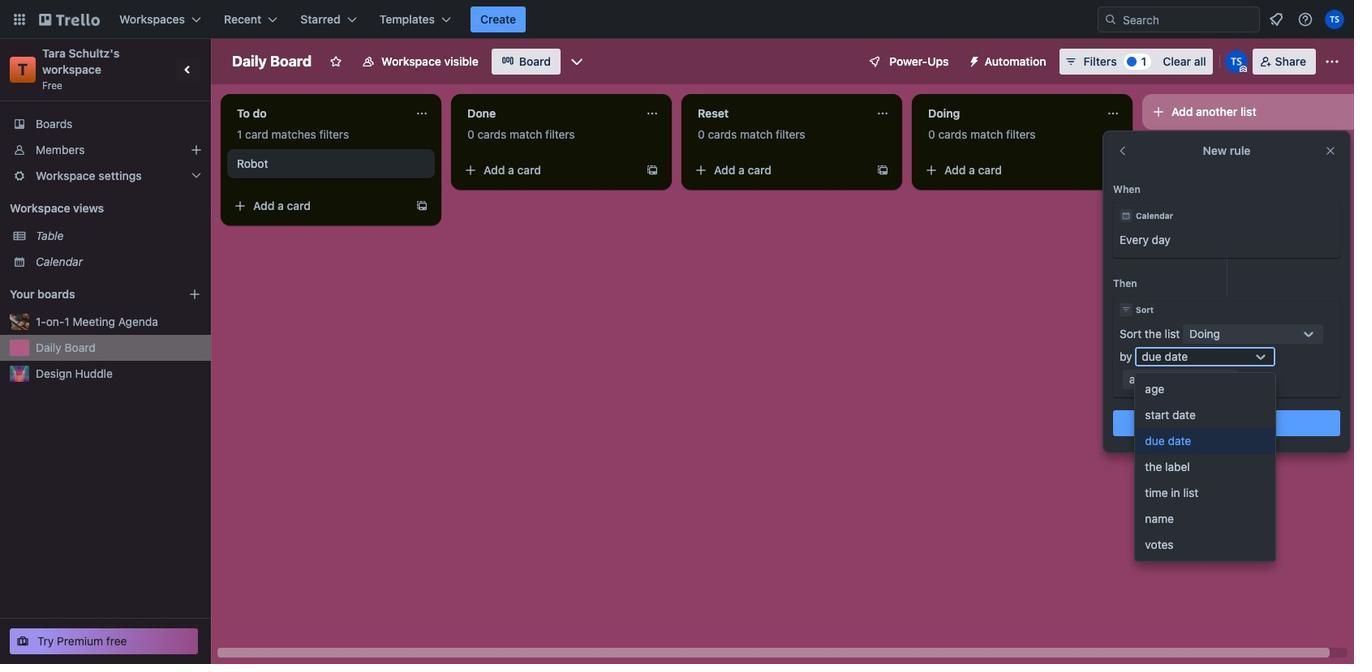 Task type: locate. For each thing, give the bounding box(es) containing it.
1 horizontal spatial 1
[[237, 127, 242, 141]]

starred
[[301, 12, 341, 26]]

0
[[468, 127, 475, 141], [698, 127, 705, 141], [929, 127, 936, 141]]

calendar up day
[[1136, 211, 1174, 221]]

workspace for workspace views
[[10, 201, 70, 215]]

2 vertical spatial workspace
[[10, 201, 70, 215]]

due date up the   label
[[1146, 434, 1192, 448]]

filters down doing text field
[[1007, 127, 1036, 141]]

2 vertical spatial list
[[1184, 486, 1199, 500]]

0 horizontal spatial create from template… image
[[646, 164, 659, 177]]

another
[[1197, 105, 1238, 119]]

a down doing text field
[[969, 163, 976, 177]]

when
[[1114, 183, 1141, 196]]

due down the sort the list
[[1142, 350, 1162, 364]]

1 vertical spatial date
[[1173, 408, 1196, 422]]

agenda
[[118, 315, 158, 329]]

1 horizontal spatial 0
[[698, 127, 705, 141]]

label
[[1166, 460, 1191, 474]]

0 horizontal spatial 1
[[64, 315, 70, 329]]

0 horizontal spatial daily
[[36, 341, 61, 355]]

0 horizontal spatial 0
[[468, 127, 475, 141]]

add a card button for to do
[[227, 193, 409, 219]]

0 cards match filters
[[468, 127, 575, 141], [698, 127, 806, 141], [929, 127, 1036, 141]]

votes
[[1146, 538, 1174, 552]]

rule
[[1230, 144, 1251, 157], [1242, 416, 1262, 430]]

power-ups button
[[857, 49, 959, 75]]

workspace
[[382, 54, 441, 68], [36, 169, 96, 183], [10, 201, 70, 215]]

0 horizontal spatial match
[[510, 127, 543, 141]]

0 notifications image
[[1267, 10, 1287, 29]]

0 vertical spatial daily board
[[232, 53, 312, 70]]

tara schultz's workspace free
[[42, 46, 122, 92]]

0 down reset
[[698, 127, 705, 141]]

list
[[1241, 105, 1257, 119], [1165, 327, 1181, 341], [1184, 486, 1199, 500]]

1 vertical spatial rule
[[1242, 416, 1262, 430]]

the left label
[[1146, 460, 1163, 474]]

1 vertical spatial daily board
[[36, 341, 96, 355]]

daily board up design huddle
[[36, 341, 96, 355]]

due date up ascending
[[1142, 350, 1189, 364]]

match for doing
[[971, 127, 1004, 141]]

time in list
[[1146, 486, 1199, 500]]

sort for sort the list
[[1120, 327, 1142, 341]]

0 horizontal spatial calendar
[[36, 255, 83, 269]]

your
[[10, 287, 34, 301]]

3 0 cards match filters from the left
[[929, 127, 1036, 141]]

starred button
[[291, 6, 367, 32]]

0 horizontal spatial daily board
[[36, 341, 96, 355]]

0 vertical spatial 1
[[1142, 54, 1147, 68]]

doing right the sort the list
[[1190, 327, 1221, 341]]

1 vertical spatial sort
[[1120, 327, 1142, 341]]

every
[[1120, 233, 1149, 247]]

0 vertical spatial due
[[1142, 350, 1162, 364]]

date right start
[[1173, 408, 1196, 422]]

date up label
[[1169, 434, 1192, 448]]

1 create from template… image from the left
[[646, 164, 659, 177]]

1 horizontal spatial cards
[[708, 127, 737, 141]]

list inside 'button'
[[1241, 105, 1257, 119]]

match down doing text field
[[971, 127, 1004, 141]]

due date
[[1142, 350, 1189, 364], [1146, 434, 1192, 448]]

2 horizontal spatial 0
[[929, 127, 936, 141]]

2 horizontal spatial 0 cards match filters
[[929, 127, 1036, 141]]

list right 'in' at bottom right
[[1184, 486, 1199, 500]]

then
[[1114, 278, 1138, 290]]

due
[[1142, 350, 1162, 364], [1146, 434, 1165, 448]]

2 horizontal spatial list
[[1241, 105, 1257, 119]]

1 cards from the left
[[478, 127, 507, 141]]

card for reset
[[748, 163, 772, 177]]

card down robot link
[[287, 199, 311, 213]]

filters down reset text box
[[776, 127, 806, 141]]

list up ascending
[[1165, 327, 1181, 341]]

2 0 from the left
[[698, 127, 705, 141]]

1 down to
[[237, 127, 242, 141]]

To do text field
[[227, 101, 406, 127]]

create from template… image
[[646, 164, 659, 177], [877, 164, 890, 177]]

time
[[1146, 486, 1169, 500]]

board up design huddle
[[65, 341, 96, 355]]

add a card button
[[458, 157, 640, 183], [688, 157, 870, 183], [919, 157, 1101, 183], [227, 193, 409, 219]]

a for reset
[[739, 163, 745, 177]]

2 horizontal spatial match
[[971, 127, 1004, 141]]

create from template… image for done
[[646, 164, 659, 177]]

4 filters from the left
[[1007, 127, 1036, 141]]

cards down done
[[478, 127, 507, 141]]

board left customize views image
[[519, 54, 551, 68]]

0 vertical spatial list
[[1241, 105, 1257, 119]]

free
[[106, 635, 127, 649]]

0 vertical spatial doing
[[929, 106, 961, 120]]

table link
[[36, 228, 201, 244]]

add a card button down robot link
[[227, 193, 409, 219]]

primary element
[[0, 0, 1355, 39]]

1-
[[36, 315, 46, 329]]

sm image
[[962, 49, 985, 71]]

Done text field
[[458, 101, 636, 127]]

add a card button for done
[[458, 157, 640, 183]]

0 vertical spatial workspace
[[382, 54, 441, 68]]

3 0 from the left
[[929, 127, 936, 141]]

1 horizontal spatial 0 cards match filters
[[698, 127, 806, 141]]

sort
[[1136, 305, 1154, 315], [1120, 327, 1142, 341]]

settings
[[98, 169, 142, 183]]

cards for reset
[[708, 127, 737, 141]]

rule right new
[[1242, 416, 1262, 430]]

a down done text box
[[508, 163, 515, 177]]

0 vertical spatial date
[[1165, 350, 1189, 364]]

the
[[1145, 327, 1162, 341], [1146, 460, 1163, 474]]

list for time in list
[[1184, 486, 1199, 500]]

match down done text box
[[510, 127, 543, 141]]

date up ascending
[[1165, 350, 1189, 364]]

daily board down recent "dropdown button"
[[232, 53, 312, 70]]

daily inside board name text box
[[232, 53, 267, 70]]

create
[[481, 12, 516, 26]]

1 0 cards match filters from the left
[[468, 127, 575, 141]]

3 filters from the left
[[776, 127, 806, 141]]

1 left clear
[[1142, 54, 1147, 68]]

filters
[[1084, 54, 1117, 68]]

match for reset
[[740, 127, 773, 141]]

1
[[1142, 54, 1147, 68], [237, 127, 242, 141], [64, 315, 70, 329]]

card down reset text box
[[748, 163, 772, 177]]

board inside board link
[[519, 54, 551, 68]]

add another list button
[[1143, 94, 1355, 130]]

calendar
[[1136, 211, 1174, 221], [36, 255, 83, 269]]

open information menu image
[[1298, 11, 1314, 28]]

design huddle
[[36, 367, 113, 381]]

the up ascending
[[1145, 327, 1162, 341]]

filters
[[320, 127, 349, 141], [546, 127, 575, 141], [776, 127, 806, 141], [1007, 127, 1036, 141]]

add left another
[[1172, 105, 1194, 119]]

0 cards match filters down reset text box
[[698, 127, 806, 141]]

board
[[270, 53, 312, 70], [519, 54, 551, 68], [65, 341, 96, 355]]

sort up the sort the list
[[1136, 305, 1154, 315]]

cards down reset
[[708, 127, 737, 141]]

add a card button down done text box
[[458, 157, 640, 183]]

every day
[[1120, 233, 1171, 247]]

workspace inside dropdown button
[[36, 169, 96, 183]]

workspace down members
[[36, 169, 96, 183]]

2 create from template… image from the left
[[877, 164, 890, 177]]

workspace settings button
[[0, 163, 211, 189]]

doing down ups
[[929, 106, 961, 120]]

match down reset text box
[[740, 127, 773, 141]]

card for to do
[[287, 199, 311, 213]]

1 horizontal spatial create from template… image
[[877, 164, 890, 177]]

0 vertical spatial sort
[[1136, 305, 1154, 315]]

1 vertical spatial 1
[[237, 127, 242, 141]]

add a card for done
[[484, 163, 541, 177]]

calendar down table
[[36, 255, 83, 269]]

premium
[[57, 635, 103, 649]]

0 down done
[[468, 127, 475, 141]]

add a card for to do
[[253, 199, 311, 213]]

sort up the by
[[1120, 327, 1142, 341]]

0 horizontal spatial board
[[65, 341, 96, 355]]

2 0 cards match filters from the left
[[698, 127, 806, 141]]

workspace up table
[[10, 201, 70, 215]]

match
[[510, 127, 543, 141], [740, 127, 773, 141], [971, 127, 1004, 141]]

1 horizontal spatial doing
[[1190, 327, 1221, 341]]

add a card
[[484, 163, 541, 177], [714, 163, 772, 177], [945, 163, 1003, 177], [253, 199, 311, 213]]

1 vertical spatial calendar
[[36, 255, 83, 269]]

0 horizontal spatial 0 cards match filters
[[468, 127, 575, 141]]

date
[[1165, 350, 1189, 364], [1173, 408, 1196, 422], [1169, 434, 1192, 448]]

a
[[508, 163, 515, 177], [739, 163, 745, 177], [969, 163, 976, 177], [278, 199, 284, 213]]

1 horizontal spatial daily board
[[232, 53, 312, 70]]

calendar link
[[36, 254, 201, 270]]

1 horizontal spatial daily
[[232, 53, 267, 70]]

add a card down doing text field
[[945, 163, 1003, 177]]

due down start
[[1146, 434, 1165, 448]]

0 cards match filters for doing
[[929, 127, 1036, 141]]

workspace for workspace visible
[[382, 54, 441, 68]]

start
[[1146, 408, 1170, 422]]

add a card button down doing text field
[[919, 157, 1101, 183]]

cards down doing text field
[[939, 127, 968, 141]]

1 for 1
[[1142, 54, 1147, 68]]

daily
[[232, 53, 267, 70], [36, 341, 61, 355]]

filters down done text box
[[546, 127, 575, 141]]

2 horizontal spatial cards
[[939, 127, 968, 141]]

add a card button down reset text box
[[688, 157, 870, 183]]

a down robot link
[[278, 199, 284, 213]]

table
[[36, 229, 64, 243]]

a down reset text box
[[739, 163, 745, 177]]

tara
[[42, 46, 66, 60]]

card down done text box
[[518, 163, 541, 177]]

list for sort the list
[[1165, 327, 1181, 341]]

1 horizontal spatial calendar
[[1136, 211, 1174, 221]]

daily board
[[232, 53, 312, 70], [36, 341, 96, 355]]

your boards
[[10, 287, 75, 301]]

1 horizontal spatial board
[[270, 53, 312, 70]]

board inside daily board link
[[65, 341, 96, 355]]

1 match from the left
[[510, 127, 543, 141]]

customize views image
[[569, 54, 585, 70]]

create from template… image for reset
[[877, 164, 890, 177]]

1 horizontal spatial match
[[740, 127, 773, 141]]

design
[[36, 367, 72, 381]]

add a card down robot
[[253, 199, 311, 213]]

0 for reset
[[698, 127, 705, 141]]

1 vertical spatial workspace
[[36, 169, 96, 183]]

board inside board name text box
[[270, 53, 312, 70]]

0 cards match filters down doing text field
[[929, 127, 1036, 141]]

sort the list
[[1120, 327, 1181, 341]]

2 vertical spatial 1
[[64, 315, 70, 329]]

add
[[1172, 105, 1194, 119], [484, 163, 505, 177], [714, 163, 736, 177], [945, 163, 966, 177], [253, 199, 275, 213], [1192, 416, 1214, 430]]

0 cards match filters for reset
[[698, 127, 806, 141]]

2 filters from the left
[[546, 127, 575, 141]]

rule right the new
[[1230, 144, 1251, 157]]

visible
[[444, 54, 479, 68]]

0 horizontal spatial cards
[[478, 127, 507, 141]]

2 horizontal spatial board
[[519, 54, 551, 68]]

to do
[[237, 106, 267, 120]]

daily down recent "dropdown button"
[[232, 53, 267, 70]]

reset
[[698, 106, 729, 120]]

workspace inside button
[[382, 54, 441, 68]]

add a card down done
[[484, 163, 541, 177]]

3 match from the left
[[971, 127, 1004, 141]]

filters down to do text box
[[320, 127, 349, 141]]

0 horizontal spatial list
[[1165, 327, 1181, 341]]

add left new
[[1192, 416, 1214, 430]]

rule inside button
[[1242, 416, 1262, 430]]

workspace down templates popup button
[[382, 54, 441, 68]]

automation
[[985, 54, 1047, 68]]

0 vertical spatial calendar
[[1136, 211, 1174, 221]]

sort for sort
[[1136, 305, 1154, 315]]

tara schultz (taraschultz7) image
[[1225, 50, 1248, 73]]

1 for 1 card matches filters
[[237, 127, 242, 141]]

2 horizontal spatial 1
[[1142, 54, 1147, 68]]

ups
[[928, 54, 949, 68]]

workspace settings
[[36, 169, 142, 183]]

board left star or unstar board icon
[[270, 53, 312, 70]]

do
[[253, 106, 267, 120]]

2 match from the left
[[740, 127, 773, 141]]

1 right 1-
[[64, 315, 70, 329]]

0 cards match filters down done text box
[[468, 127, 575, 141]]

list right another
[[1241, 105, 1257, 119]]

2 cards from the left
[[708, 127, 737, 141]]

members link
[[0, 137, 211, 163]]

0 horizontal spatial doing
[[929, 106, 961, 120]]

add a card down reset
[[714, 163, 772, 177]]

star or unstar board image
[[330, 55, 343, 68]]

doing
[[929, 106, 961, 120], [1190, 327, 1221, 341]]

1 vertical spatial list
[[1165, 327, 1181, 341]]

3 cards from the left
[[939, 127, 968, 141]]

0 vertical spatial daily
[[232, 53, 267, 70]]

daily up design
[[36, 341, 61, 355]]

card for done
[[518, 163, 541, 177]]

1 vertical spatial doing
[[1190, 327, 1221, 341]]

1 horizontal spatial list
[[1184, 486, 1199, 500]]

1 filters from the left
[[320, 127, 349, 141]]

search image
[[1105, 13, 1118, 26]]

this member is an admin of this board. image
[[1240, 66, 1247, 73]]

0 down ups
[[929, 127, 936, 141]]

1 0 from the left
[[468, 127, 475, 141]]

create button
[[471, 6, 526, 32]]



Task type: describe. For each thing, give the bounding box(es) containing it.
in
[[1172, 486, 1181, 500]]

1 vertical spatial due date
[[1146, 434, 1192, 448]]

workspaces
[[119, 12, 185, 26]]

1 card matches filters
[[237, 127, 349, 141]]

board link
[[492, 49, 561, 75]]

0 vertical spatial the
[[1145, 327, 1162, 341]]

match for done
[[510, 127, 543, 141]]

on-
[[46, 315, 64, 329]]

Search field
[[1118, 7, 1260, 32]]

age
[[1146, 382, 1165, 396]]

ascending
[[1130, 373, 1184, 386]]

a for to do
[[278, 199, 284, 213]]

clear
[[1163, 54, 1192, 68]]

workspace visible button
[[352, 49, 488, 75]]

add another list
[[1172, 105, 1257, 119]]

0 vertical spatial rule
[[1230, 144, 1251, 157]]

calendar inside calendar link
[[36, 255, 83, 269]]

1 vertical spatial daily
[[36, 341, 61, 355]]

back to home image
[[39, 6, 100, 32]]

1-on-1 meeting agenda
[[36, 315, 158, 329]]

0 cards match filters for done
[[468, 127, 575, 141]]

add inside 'button'
[[1172, 105, 1194, 119]]

cards for doing
[[939, 127, 968, 141]]

name
[[1146, 512, 1175, 526]]

t link
[[10, 57, 36, 83]]

the   label
[[1146, 460, 1191, 474]]

workspace views
[[10, 201, 104, 215]]

cards for done
[[478, 127, 507, 141]]

robot link
[[237, 156, 425, 172]]

create from template… image
[[416, 200, 429, 213]]

add new rule button
[[1114, 411, 1341, 437]]

Board name text field
[[224, 49, 320, 75]]

add a card button for reset
[[688, 157, 870, 183]]

share button
[[1253, 49, 1317, 75]]

0 for done
[[468, 127, 475, 141]]

filters for done
[[546, 127, 575, 141]]

views
[[73, 201, 104, 215]]

boards link
[[0, 111, 211, 137]]

templates
[[380, 12, 435, 26]]

workspaces button
[[110, 6, 211, 32]]

try premium free
[[37, 635, 127, 649]]

1 vertical spatial the
[[1146, 460, 1163, 474]]

boards
[[36, 117, 73, 131]]

filters for reset
[[776, 127, 806, 141]]

card down do on the left of page
[[245, 127, 269, 141]]

add down done
[[484, 163, 505, 177]]

add inside button
[[1192, 416, 1214, 430]]

1 vertical spatial due
[[1146, 434, 1165, 448]]

recent
[[224, 12, 262, 26]]

workspace
[[42, 63, 101, 76]]

t
[[18, 60, 28, 79]]

workspace visible
[[382, 54, 479, 68]]

filters for to do
[[320, 127, 349, 141]]

add down robot
[[253, 199, 275, 213]]

power-ups
[[890, 54, 949, 68]]

by
[[1120, 350, 1133, 364]]

clear all button
[[1157, 49, 1213, 75]]

show menu image
[[1325, 54, 1341, 70]]

day
[[1152, 233, 1171, 247]]

0 vertical spatial due date
[[1142, 350, 1189, 364]]

list for add another list
[[1241, 105, 1257, 119]]

meeting
[[73, 315, 115, 329]]

2 vertical spatial date
[[1169, 434, 1192, 448]]

Doing text field
[[919, 101, 1097, 127]]

filters for doing
[[1007, 127, 1036, 141]]

start date
[[1146, 408, 1196, 422]]

daily board inside board name text box
[[232, 53, 312, 70]]

workspace navigation collapse icon image
[[177, 58, 200, 81]]

schultz's
[[69, 46, 120, 60]]

add a card for reset
[[714, 163, 772, 177]]

design huddle link
[[36, 366, 201, 382]]

Reset text field
[[688, 101, 867, 127]]

add down reset
[[714, 163, 736, 177]]

new
[[1217, 416, 1239, 430]]

to
[[237, 106, 250, 120]]

add board image
[[188, 288, 201, 301]]

members
[[36, 143, 85, 157]]

new rule
[[1203, 144, 1251, 157]]

robot
[[237, 157, 268, 170]]

matches
[[272, 127, 316, 141]]

try premium free button
[[10, 629, 198, 655]]

add down doing text field
[[945, 163, 966, 177]]

recent button
[[214, 6, 288, 32]]

templates button
[[370, 6, 461, 32]]

0 for doing
[[929, 127, 936, 141]]

clear all
[[1163, 54, 1207, 68]]

tara schultz's workspace link
[[42, 46, 122, 76]]

power-
[[890, 54, 928, 68]]

card down doing text field
[[979, 163, 1003, 177]]

new
[[1203, 144, 1228, 157]]

doing inside text field
[[929, 106, 961, 120]]

your boards with 3 items element
[[10, 285, 164, 304]]

tara schultz (taraschultz7) image
[[1326, 10, 1345, 29]]

all
[[1195, 54, 1207, 68]]

free
[[42, 80, 62, 92]]

huddle
[[75, 367, 113, 381]]

try
[[37, 635, 54, 649]]

1-on-1 meeting agenda link
[[36, 314, 201, 330]]

a for done
[[508, 163, 515, 177]]

automation button
[[962, 49, 1057, 75]]

share
[[1276, 54, 1307, 68]]

done
[[468, 106, 496, 120]]

workspace for workspace settings
[[36, 169, 96, 183]]

add new rule
[[1192, 416, 1262, 430]]

daily board link
[[36, 340, 201, 356]]



Task type: vqa. For each thing, say whether or not it's contained in the screenshot.
👋 the free trial of premium has ended for james peterson's workspace .
no



